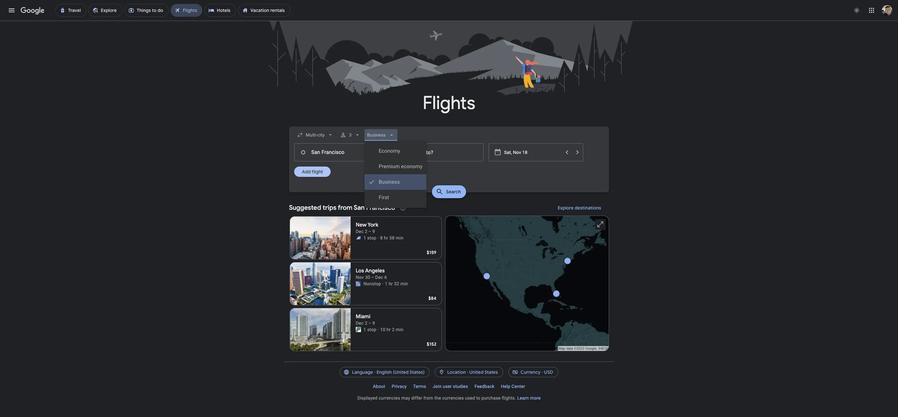 Task type: describe. For each thing, give the bounding box(es) containing it.
1 currencies from the left
[[379, 395, 401, 401]]

used
[[465, 395, 475, 401]]

more
[[530, 395, 541, 401]]

flights
[[423, 92, 476, 115]]

1 stop for york
[[364, 235, 377, 241]]

join user studies
[[433, 384, 468, 389]]

Flight search field
[[284, 127, 615, 208]]

join
[[433, 384, 442, 389]]

1 option from the top
[[365, 143, 427, 159]]

miami dec 2 – 9
[[356, 313, 375, 326]]

differ
[[412, 395, 423, 401]]

explore destinations
[[558, 205, 602, 211]]

3
[[349, 132, 352, 138]]

terms link
[[410, 381, 430, 392]]

join user studies link
[[430, 381, 472, 392]]

may
[[402, 395, 410, 401]]

1 horizontal spatial from
[[424, 395, 434, 401]]

los
[[356, 268, 364, 274]]

min for los angeles
[[401, 281, 408, 286]]

dec inside the new york dec 2 – 9
[[356, 229, 364, 234]]

select your preferred seating class. list box
[[365, 141, 427, 208]]

min for new york
[[396, 235, 404, 241]]

feedback link
[[472, 381, 498, 392]]

search button
[[432, 185, 466, 198]]

flights.
[[502, 395, 516, 401]]

learn
[[518, 395, 529, 401]]

learn more link
[[518, 395, 541, 401]]

2 – 9 inside the new york dec 2 – 9
[[365, 229, 375, 234]]

dec inside miami dec 2 – 9
[[356, 321, 364, 326]]

new york dec 2 – 9
[[356, 222, 379, 234]]

privacy link
[[389, 381, 410, 392]]

displayed
[[358, 395, 378, 401]]

search
[[447, 189, 461, 195]]

10 hr 2 min
[[381, 327, 404, 332]]

explore destinations button
[[551, 200, 610, 216]]

from inside region
[[338, 204, 353, 212]]

add flight button
[[294, 167, 331, 177]]

stop for dec
[[368, 327, 377, 332]]

san
[[354, 204, 365, 212]]

1 hr 32 min
[[385, 281, 408, 286]]

2 – 9 inside miami dec 2 – 9
[[365, 321, 375, 326]]

38
[[390, 235, 395, 241]]

studies
[[453, 384, 468, 389]]

center
[[512, 384, 526, 389]]

frontier image
[[356, 327, 361, 332]]

to
[[477, 395, 481, 401]]

suggested
[[289, 204, 321, 212]]

2
[[392, 327, 395, 332]]

hr for miami
[[387, 327, 391, 332]]

location
[[448, 369, 466, 375]]

about
[[373, 384, 386, 389]]

usd
[[545, 369, 554, 375]]

hr for new york
[[384, 235, 388, 241]]

feedback
[[475, 384, 495, 389]]

8
[[381, 235, 383, 241]]

1 for miami
[[364, 327, 366, 332]]

explore
[[558, 205, 574, 211]]

about link
[[370, 381, 389, 392]]

 image for new york
[[378, 235, 379, 241]]

united states
[[470, 369, 498, 375]]

$152
[[427, 341, 437, 347]]

1 for new
[[364, 235, 366, 241]]

(united
[[393, 369, 409, 375]]

change appearance image
[[850, 3, 865, 18]]

 image for miami
[[378, 326, 379, 333]]



Task type: locate. For each thing, give the bounding box(es) containing it.
1 dec from the top
[[356, 229, 364, 234]]

$84
[[429, 295, 437, 301]]

Departure text field
[[504, 144, 562, 161]]

1 right 'frontier and spirit' image on the left bottom of the page
[[364, 235, 366, 241]]

none text field inside flight search box
[[294, 143, 388, 161]]

hr left 2
[[387, 327, 391, 332]]

1 vertical spatial dec
[[356, 321, 364, 326]]

suggested trips from san francisco
[[289, 204, 396, 212]]

currencies down join user studies link
[[443, 395, 464, 401]]

6
[[385, 275, 387, 280]]

hr left the 32
[[389, 281, 393, 286]]

main menu image
[[8, 6, 15, 14]]

1
[[364, 235, 366, 241], [385, 281, 388, 286], [364, 327, 366, 332]]

$159
[[427, 250, 437, 255]]

1 vertical spatial from
[[424, 395, 434, 401]]

0 vertical spatial from
[[338, 204, 353, 212]]

york
[[368, 222, 379, 228]]

option
[[365, 143, 427, 159], [365, 159, 427, 174], [365, 174, 427, 190], [365, 190, 427, 205]]

english (united states)
[[377, 369, 425, 375]]

 image
[[378, 235, 379, 241], [378, 326, 379, 333]]

 image left '8'
[[378, 235, 379, 241]]

miami
[[356, 313, 371, 320]]

2 option from the top
[[365, 159, 427, 174]]

the
[[435, 395, 441, 401]]

nov
[[356, 275, 364, 280]]

from
[[338, 204, 353, 212], [424, 395, 434, 401]]

None text field
[[294, 143, 388, 161]]

flight
[[312, 169, 323, 175]]

0 horizontal spatial from
[[338, 204, 353, 212]]

1 right frontier image
[[364, 327, 366, 332]]

0 vertical spatial dec
[[356, 229, 364, 234]]

10
[[381, 327, 386, 332]]

help center
[[501, 384, 526, 389]]

8 hr 38 min
[[381, 235, 404, 241]]

32
[[394, 281, 400, 286]]

min right 38
[[396, 235, 404, 241]]

 image
[[383, 281, 384, 287]]

2 vertical spatial hr
[[387, 327, 391, 332]]

1 1 stop from the top
[[364, 235, 377, 241]]

1 stop
[[364, 235, 377, 241], [364, 327, 377, 332]]

1 stop for dec
[[364, 327, 377, 332]]

currencies
[[379, 395, 401, 401], [443, 395, 464, 401]]

Where to? text field
[[390, 143, 484, 161]]

terms
[[414, 384, 427, 389]]

stop
[[368, 235, 377, 241], [368, 327, 377, 332]]

2 vertical spatial 1
[[364, 327, 366, 332]]

0 vertical spatial hr
[[384, 235, 388, 241]]

stop left 10
[[368, 327, 377, 332]]

1 vertical spatial 1 stop
[[364, 327, 377, 332]]

159 US dollars text field
[[427, 250, 437, 255]]

0 vertical spatial  image
[[378, 235, 379, 241]]

currency
[[521, 369, 541, 375]]

2 currencies from the left
[[443, 395, 464, 401]]

0 vertical spatial min
[[396, 235, 404, 241]]

los angeles nov 30 – dec 6
[[356, 268, 387, 280]]

 image left 10
[[378, 326, 379, 333]]

1 vertical spatial stop
[[368, 327, 377, 332]]

1 vertical spatial 1
[[385, 281, 388, 286]]

1 stop from the top
[[368, 235, 377, 241]]

1 stop down the new york dec 2 – 9
[[364, 235, 377, 241]]

trips
[[323, 204, 337, 212]]

add
[[302, 169, 311, 175]]

min for miami
[[396, 327, 404, 332]]

dec up frontier image
[[356, 321, 364, 326]]

min right the 32
[[401, 281, 408, 286]]

2 vertical spatial min
[[396, 327, 404, 332]]

dec up 'frontier and spirit' image on the left bottom of the page
[[356, 229, 364, 234]]

1 vertical spatial 2 – 9
[[365, 321, 375, 326]]

angeles
[[365, 268, 385, 274]]

2 1 stop from the top
[[364, 327, 377, 332]]

english
[[377, 369, 392, 375]]

2 – 9
[[365, 229, 375, 234], [365, 321, 375, 326]]

francisco
[[366, 204, 396, 212]]

0 horizontal spatial currencies
[[379, 395, 401, 401]]

1 2 – 9 from the top
[[365, 229, 375, 234]]

stop left '8'
[[368, 235, 377, 241]]

from left "san"
[[338, 204, 353, 212]]

stop for york
[[368, 235, 377, 241]]

0 vertical spatial 2 – 9
[[365, 229, 375, 234]]

1 vertical spatial min
[[401, 281, 408, 286]]

hr
[[384, 235, 388, 241], [389, 281, 393, 286], [387, 327, 391, 332]]

hr for los angeles
[[389, 281, 393, 286]]

frontier and spirit image
[[356, 235, 361, 241]]

language
[[352, 369, 373, 375]]

destinations
[[575, 205, 602, 211]]

purchase
[[482, 395, 501, 401]]

0 vertical spatial 1
[[364, 235, 366, 241]]

1 vertical spatial  image
[[378, 326, 379, 333]]

new
[[356, 222, 367, 228]]

from left the
[[424, 395, 434, 401]]

3 button
[[338, 127, 364, 143]]

suggested trips from san francisco region
[[289, 200, 610, 354]]

1 horizontal spatial currencies
[[443, 395, 464, 401]]

1 down 6
[[385, 281, 388, 286]]

None field
[[294, 129, 337, 141], [365, 129, 398, 141], [294, 129, 337, 141], [365, 129, 398, 141]]

2 – 9 down york
[[365, 229, 375, 234]]

2 2 – 9 from the top
[[365, 321, 375, 326]]

min right 2
[[396, 327, 404, 332]]

currencies down privacy
[[379, 395, 401, 401]]

2  image from the top
[[378, 326, 379, 333]]

0 vertical spatial 1 stop
[[364, 235, 377, 241]]

1 stop down miami dec 2 – 9
[[364, 327, 377, 332]]

4 option from the top
[[365, 190, 427, 205]]

1  image from the top
[[378, 235, 379, 241]]

united
[[470, 369, 484, 375]]

help
[[501, 384, 511, 389]]

displayed currencies may differ from the currencies used to purchase flights. learn more
[[358, 395, 541, 401]]

states)
[[410, 369, 425, 375]]

3 option from the top
[[365, 174, 427, 190]]

2 stop from the top
[[368, 327, 377, 332]]

add flight
[[302, 169, 323, 175]]

help center link
[[498, 381, 529, 392]]

united image
[[356, 281, 361, 286]]

user
[[443, 384, 452, 389]]

states
[[485, 369, 498, 375]]

privacy
[[392, 384, 407, 389]]

84 US dollars text field
[[429, 295, 437, 301]]

2 dec from the top
[[356, 321, 364, 326]]

hr right '8'
[[384, 235, 388, 241]]

0 vertical spatial stop
[[368, 235, 377, 241]]

dec
[[356, 229, 364, 234], [356, 321, 364, 326]]

152 US dollars text field
[[427, 341, 437, 347]]

nonstop
[[364, 281, 381, 286]]

30 – dec
[[365, 275, 383, 280]]

2 – 9 down miami
[[365, 321, 375, 326]]

1 vertical spatial hr
[[389, 281, 393, 286]]

min
[[396, 235, 404, 241], [401, 281, 408, 286], [396, 327, 404, 332]]



Task type: vqa. For each thing, say whether or not it's contained in the screenshot.


